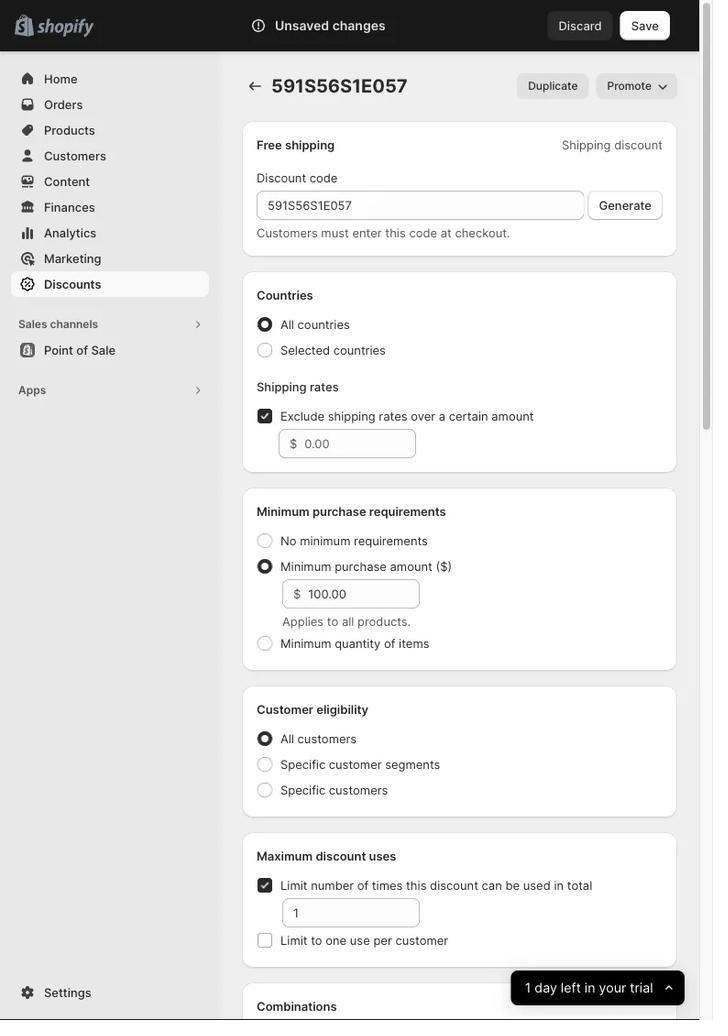 Task type: locate. For each thing, give the bounding box(es) containing it.
of for minimum
[[384, 637, 396, 651]]

0 vertical spatial shipping
[[562, 138, 611, 152]]

segments
[[385, 758, 441, 772]]

amount left ($)
[[390, 559, 433, 574]]

None text field
[[282, 899, 420, 928]]

0 vertical spatial shipping
[[285, 138, 335, 152]]

rates up exclude
[[310, 380, 339, 394]]

customers down products
[[44, 149, 106, 163]]

$ for $ text field
[[293, 587, 301, 601]]

search
[[250, 18, 289, 33]]

purchase for amount
[[335, 559, 387, 574]]

0 vertical spatial of
[[76, 343, 88, 357]]

to
[[327, 614, 339, 629], [311, 934, 322, 948]]

limit for limit number of times this discount can be used in total
[[281, 879, 308, 893]]

unsaved
[[275, 18, 329, 33]]

sale
[[91, 343, 116, 357]]

promote button
[[597, 73, 678, 99]]

discount down promote dropdown button
[[615, 138, 663, 152]]

shipping down duplicate link at right top
[[562, 138, 611, 152]]

changes
[[333, 18, 386, 33]]

2 horizontal spatial discount
[[615, 138, 663, 152]]

code
[[310, 171, 338, 185], [409, 226, 438, 240]]

1 specific from the top
[[281, 758, 326, 772]]

countries up selected countries
[[298, 317, 350, 332]]

of left sale
[[76, 343, 88, 357]]

this right enter
[[385, 226, 406, 240]]

purchase
[[313, 504, 367, 519], [335, 559, 387, 574]]

rates
[[310, 380, 339, 394], [379, 409, 408, 423]]

1 horizontal spatial of
[[357, 879, 369, 893]]

0 horizontal spatial discount
[[316, 849, 366, 864]]

0 vertical spatial discount
[[615, 138, 663, 152]]

limit
[[281, 879, 308, 893], [281, 934, 308, 948]]

customers
[[298, 732, 357, 746], [329, 783, 388, 797]]

in inside the 1 day left in your trial dropdown button
[[585, 981, 596, 997]]

rates left 'over'
[[379, 409, 408, 423]]

customers for specific customers
[[329, 783, 388, 797]]

minimum down applies
[[281, 637, 332, 651]]

specific for specific customers
[[281, 783, 326, 797]]

of down products.
[[384, 637, 396, 651]]

shipping up discount code
[[285, 138, 335, 152]]

customers left must
[[257, 226, 318, 240]]

requirements for minimum purchase requirements
[[369, 504, 446, 519]]

discard
[[559, 18, 602, 33]]

1 limit from the top
[[281, 879, 308, 893]]

search button
[[220, 11, 548, 40]]

0 vertical spatial in
[[554, 879, 564, 893]]

a
[[439, 409, 446, 423]]

1 vertical spatial customers
[[257, 226, 318, 240]]

customers down customer eligibility
[[298, 732, 357, 746]]

2 limit from the top
[[281, 934, 308, 948]]

0 vertical spatial minimum
[[257, 504, 310, 519]]

minimum for minimum quantity of items
[[281, 637, 332, 651]]

generate button
[[588, 191, 663, 220]]

1 vertical spatial specific
[[281, 783, 326, 797]]

apps button
[[11, 378, 209, 404]]

items
[[399, 637, 430, 651]]

duplicate link
[[517, 73, 589, 99]]

limit down the maximum
[[281, 879, 308, 893]]

0 vertical spatial code
[[310, 171, 338, 185]]

of
[[76, 343, 88, 357], [384, 637, 396, 651], [357, 879, 369, 893]]

0 vertical spatial requirements
[[369, 504, 446, 519]]

0 vertical spatial customer
[[329, 758, 382, 772]]

shipping for shipping rates
[[257, 380, 307, 394]]

point of sale link
[[11, 338, 209, 363]]

code left the at
[[409, 226, 438, 240]]

0 vertical spatial amount
[[492, 409, 534, 423]]

products link
[[11, 117, 209, 143]]

customers
[[44, 149, 106, 163], [257, 226, 318, 240]]

1 vertical spatial minimum
[[281, 559, 332, 574]]

Discount code text field
[[257, 191, 585, 220]]

apps
[[18, 384, 46, 397]]

customers down specific customer segments on the bottom of page
[[329, 783, 388, 797]]

2 vertical spatial discount
[[430, 879, 479, 893]]

countries down all countries
[[334, 343, 386, 357]]

2 specific from the top
[[281, 783, 326, 797]]

0 horizontal spatial in
[[554, 879, 564, 893]]

customer up specific customers
[[329, 758, 382, 772]]

finances
[[44, 200, 95, 214]]

1 vertical spatial $
[[293, 587, 301, 601]]

of left times
[[357, 879, 369, 893]]

specific for specific customer segments
[[281, 758, 326, 772]]

shopify image
[[37, 19, 94, 37]]

customer right per
[[396, 934, 449, 948]]

1 vertical spatial of
[[384, 637, 396, 651]]

shipping up exclude
[[257, 380, 307, 394]]

amount
[[492, 409, 534, 423], [390, 559, 433, 574]]

1 horizontal spatial code
[[409, 226, 438, 240]]

purchase down the no minimum requirements
[[335, 559, 387, 574]]

1 vertical spatial requirements
[[354, 534, 428, 548]]

0 horizontal spatial to
[[311, 934, 322, 948]]

specific customer segments
[[281, 758, 441, 772]]

limit for limit to one use per customer
[[281, 934, 308, 948]]

0 horizontal spatial customers
[[44, 149, 106, 163]]

shipping for shipping discount
[[562, 138, 611, 152]]

duplicate
[[528, 79, 578, 93]]

selected countries
[[281, 343, 386, 357]]

to left all
[[327, 614, 339, 629]]

shipping
[[285, 138, 335, 152], [328, 409, 376, 423]]

$ up applies
[[293, 587, 301, 601]]

purchase up "minimum"
[[313, 504, 367, 519]]

1 vertical spatial all
[[281, 732, 294, 746]]

all for all customers
[[281, 732, 294, 746]]

1 vertical spatial to
[[311, 934, 322, 948]]

code right discount
[[310, 171, 338, 185]]

$ text field
[[308, 580, 420, 609]]

$
[[290, 437, 297, 451], [293, 587, 301, 601]]

discount up number
[[316, 849, 366, 864]]

1 vertical spatial purchase
[[335, 559, 387, 574]]

1 vertical spatial shipping
[[257, 380, 307, 394]]

customers must enter this code at checkout.
[[257, 226, 510, 240]]

0 horizontal spatial rates
[[310, 380, 339, 394]]

trial
[[631, 981, 654, 997]]

1 horizontal spatial to
[[327, 614, 339, 629]]

0 vertical spatial purchase
[[313, 504, 367, 519]]

shipping
[[562, 138, 611, 152], [257, 380, 307, 394]]

1 horizontal spatial customers
[[257, 226, 318, 240]]

to left the "one" in the bottom of the page
[[311, 934, 322, 948]]

0 vertical spatial limit
[[281, 879, 308, 893]]

left
[[561, 981, 582, 997]]

1 horizontal spatial shipping
[[562, 138, 611, 152]]

0 horizontal spatial amount
[[390, 559, 433, 574]]

0 vertical spatial rates
[[310, 380, 339, 394]]

limit to one use per customer
[[281, 934, 449, 948]]

requirements up minimum purchase amount ($) at the bottom
[[354, 534, 428, 548]]

1 horizontal spatial in
[[585, 981, 596, 997]]

1 vertical spatial countries
[[334, 343, 386, 357]]

to for applies
[[327, 614, 339, 629]]

2 all from the top
[[281, 732, 294, 746]]

in left the total on the right of the page
[[554, 879, 564, 893]]

minimum down no
[[281, 559, 332, 574]]

specific customers
[[281, 783, 388, 797]]

minimum purchase amount ($)
[[281, 559, 452, 574]]

point of sale
[[44, 343, 116, 357]]

customers inside "link"
[[44, 149, 106, 163]]

0 vertical spatial to
[[327, 614, 339, 629]]

home link
[[11, 66, 209, 92]]

1 vertical spatial customers
[[329, 783, 388, 797]]

of inside 'link'
[[76, 343, 88, 357]]

in right left at the bottom of the page
[[585, 981, 596, 997]]

1 horizontal spatial discount
[[430, 879, 479, 893]]

1 horizontal spatial rates
[[379, 409, 408, 423]]

per
[[374, 934, 392, 948]]

2 horizontal spatial of
[[384, 637, 396, 651]]

$ down exclude
[[290, 437, 297, 451]]

discount left the can
[[430, 879, 479, 893]]

all
[[281, 317, 294, 332], [281, 732, 294, 746]]

limit left the "one" in the bottom of the page
[[281, 934, 308, 948]]

minimum up no
[[257, 504, 310, 519]]

$ for $ text box
[[290, 437, 297, 451]]

amount right certain
[[492, 409, 534, 423]]

all down countries
[[281, 317, 294, 332]]

1 vertical spatial discount
[[316, 849, 366, 864]]

2 vertical spatial of
[[357, 879, 369, 893]]

1 all from the top
[[281, 317, 294, 332]]

no
[[281, 534, 297, 548]]

0 horizontal spatial of
[[76, 343, 88, 357]]

0 vertical spatial $
[[290, 437, 297, 451]]

requirements up the no minimum requirements
[[369, 504, 446, 519]]

1 horizontal spatial amount
[[492, 409, 534, 423]]

countries for selected countries
[[334, 343, 386, 357]]

1 day left in your trial button
[[511, 971, 685, 1006]]

products
[[44, 123, 95, 137]]

this right times
[[406, 879, 427, 893]]

minimum
[[257, 504, 310, 519], [281, 559, 332, 574], [281, 637, 332, 651]]

all down customer
[[281, 732, 294, 746]]

all countries
[[281, 317, 350, 332]]

unsaved changes
[[275, 18, 386, 33]]

save button
[[621, 11, 670, 40]]

2 vertical spatial minimum
[[281, 637, 332, 651]]

products.
[[358, 614, 411, 629]]

certain
[[449, 409, 488, 423]]

1 vertical spatial in
[[585, 981, 596, 997]]

0 vertical spatial specific
[[281, 758, 326, 772]]

1
[[525, 981, 531, 997]]

shipping up $ text box
[[328, 409, 376, 423]]

1 vertical spatial shipping
[[328, 409, 376, 423]]

0 vertical spatial countries
[[298, 317, 350, 332]]

1 horizontal spatial customer
[[396, 934, 449, 948]]

0 horizontal spatial shipping
[[257, 380, 307, 394]]

1 vertical spatial limit
[[281, 934, 308, 948]]

0 vertical spatial customers
[[44, 149, 106, 163]]

discount
[[615, 138, 663, 152], [316, 849, 366, 864], [430, 879, 479, 893]]

can
[[482, 879, 502, 893]]

0 vertical spatial all
[[281, 317, 294, 332]]

1 vertical spatial rates
[[379, 409, 408, 423]]

must
[[321, 226, 349, 240]]

customers for customers
[[44, 149, 106, 163]]

uses
[[369, 849, 397, 864]]

discounts link
[[11, 271, 209, 297]]

0 vertical spatial customers
[[298, 732, 357, 746]]



Task type: describe. For each thing, give the bounding box(es) containing it.
orders link
[[11, 92, 209, 117]]

countries for all countries
[[298, 317, 350, 332]]

generate
[[599, 198, 652, 212]]

all customers
[[281, 732, 357, 746]]

591s56s1e057
[[271, 75, 408, 97]]

applies
[[282, 614, 324, 629]]

no minimum requirements
[[281, 534, 428, 548]]

customer
[[257, 703, 314, 717]]

0 horizontal spatial customer
[[329, 758, 382, 772]]

sales channels button
[[11, 312, 209, 338]]

$ text field
[[305, 429, 416, 459]]

exclude
[[281, 409, 325, 423]]

0 horizontal spatial code
[[310, 171, 338, 185]]

shipping for exclude
[[328, 409, 376, 423]]

checkout.
[[455, 226, 510, 240]]

($)
[[436, 559, 452, 574]]

settings link
[[11, 980, 209, 1006]]

maximum
[[257, 849, 313, 864]]

applies to all products.
[[282, 614, 411, 629]]

discount for maximum
[[316, 849, 366, 864]]

free shipping
[[257, 138, 335, 152]]

1 vertical spatial this
[[406, 879, 427, 893]]

discounts
[[44, 277, 101, 291]]

1 vertical spatial code
[[409, 226, 438, 240]]

1 vertical spatial customer
[[396, 934, 449, 948]]

1 day left in your trial
[[525, 981, 654, 997]]

minimum purchase requirements
[[257, 504, 446, 519]]

customer eligibility
[[257, 703, 369, 717]]

limit number of times this discount can be used in total
[[281, 879, 593, 893]]

home
[[44, 72, 78, 86]]

number
[[311, 879, 354, 893]]

content
[[44, 174, 90, 188]]

shipping rates
[[257, 380, 339, 394]]

requirements for no minimum requirements
[[354, 534, 428, 548]]

minimum for minimum purchase amount ($)
[[281, 559, 332, 574]]

exclude shipping rates over a certain amount
[[281, 409, 534, 423]]

finances link
[[11, 194, 209, 220]]

content link
[[11, 169, 209, 194]]

times
[[372, 879, 403, 893]]

day
[[535, 981, 558, 997]]

discount for shipping
[[615, 138, 663, 152]]

minimum for minimum purchase requirements
[[257, 504, 310, 519]]

be
[[506, 879, 520, 893]]

countries
[[257, 288, 313, 302]]

sales channels
[[18, 318, 98, 331]]

customers for customers must enter this code at checkout.
[[257, 226, 318, 240]]

point
[[44, 343, 73, 357]]

shipping for free
[[285, 138, 335, 152]]

free
[[257, 138, 282, 152]]

maximum discount uses
[[257, 849, 397, 864]]

enter
[[353, 226, 382, 240]]

analytics
[[44, 226, 97, 240]]

all
[[342, 614, 354, 629]]

point of sale button
[[0, 338, 220, 363]]

quantity
[[335, 637, 381, 651]]

purchase for requirements
[[313, 504, 367, 519]]

customers for all customers
[[298, 732, 357, 746]]

use
[[350, 934, 370, 948]]

all for all countries
[[281, 317, 294, 332]]

at
[[441, 226, 452, 240]]

marketing
[[44, 251, 101, 266]]

discard button
[[548, 11, 613, 40]]

channels
[[50, 318, 98, 331]]

used
[[523, 879, 551, 893]]

settings
[[44, 986, 91, 1000]]

sales
[[18, 318, 47, 331]]

0 vertical spatial this
[[385, 226, 406, 240]]

discount
[[257, 171, 306, 185]]

save
[[632, 18, 659, 33]]

1 vertical spatial amount
[[390, 559, 433, 574]]

total
[[567, 879, 593, 893]]

to for limit
[[311, 934, 322, 948]]

minimum quantity of items
[[281, 637, 430, 651]]

selected
[[281, 343, 330, 357]]

your
[[600, 981, 627, 997]]

combinations
[[257, 1000, 337, 1014]]

eligibility
[[317, 703, 369, 717]]

analytics link
[[11, 220, 209, 246]]

customers link
[[11, 143, 209, 169]]

discount code
[[257, 171, 338, 185]]

one
[[326, 934, 347, 948]]

marketing link
[[11, 246, 209, 271]]

shipping discount
[[562, 138, 663, 152]]

of for limit
[[357, 879, 369, 893]]

orders
[[44, 97, 83, 111]]

minimum
[[300, 534, 351, 548]]



